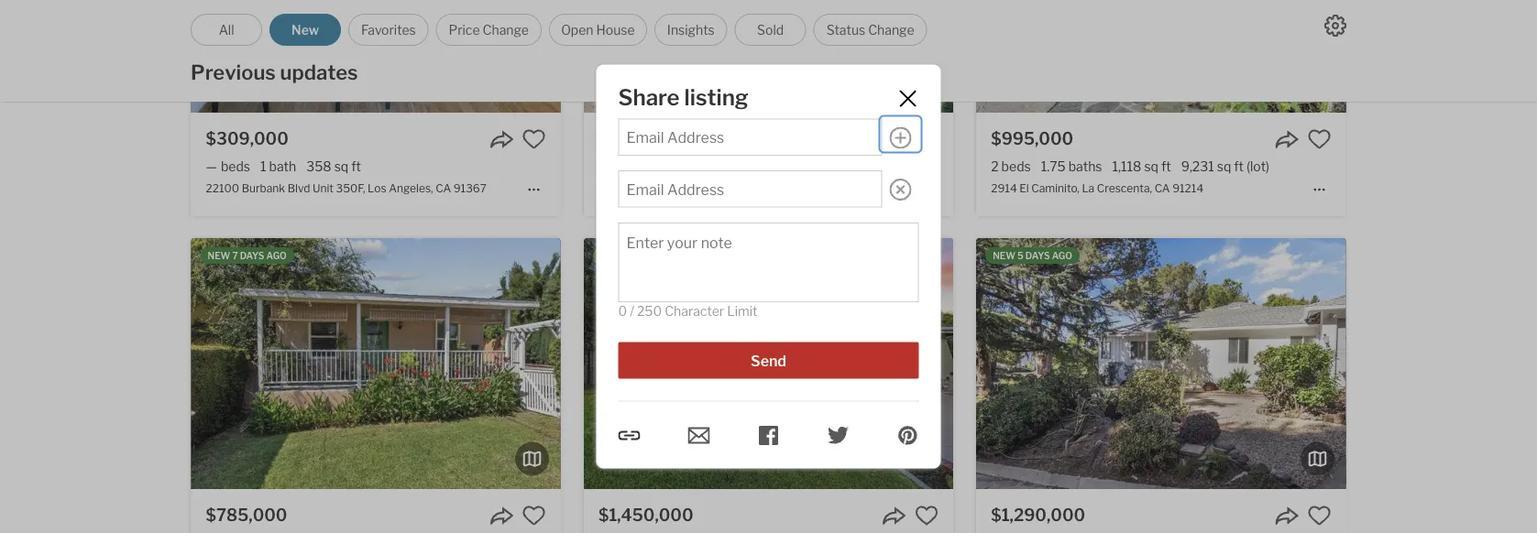 Task type: locate. For each thing, give the bounding box(es) containing it.
/
[[630, 304, 634, 319]]

Open House radio
[[549, 14, 647, 46]]

2 horizontal spatial ago
[[1052, 250, 1073, 261]]

3 ca from the left
[[1155, 182, 1170, 195]]

2 horizontal spatial new
[[993, 250, 1016, 261]]

2 beds up the 3700
[[599, 159, 638, 174]]

ago right 8
[[660, 250, 680, 261]]

2 up the 3700
[[599, 159, 606, 174]]

2 photo of 3700 los amigos st, la crescenta, ca 91214 image from the left
[[953, 0, 1323, 113]]

0 horizontal spatial new
[[208, 250, 230, 261]]

0 horizontal spatial change
[[483, 22, 529, 38]]

ago right 7
[[266, 250, 287, 261]]

days right 7
[[240, 250, 264, 261]]

2 2 from the left
[[991, 159, 999, 174]]

1 horizontal spatial change
[[868, 22, 915, 38]]

0 horizontal spatial 1 bath
[[260, 159, 296, 174]]

1 photo of 22100 burbank blvd unit 350f, los angeles, ca 91367 image from the left
[[191, 0, 561, 113]]

sq for $995,000
[[1144, 159, 1159, 174]]

896 sq ft
[[695, 159, 750, 174]]

2 sq from the left
[[723, 159, 737, 174]]

2 los from the left
[[630, 182, 649, 195]]

new for $1,290,000
[[993, 250, 1016, 261]]

photo of 4355 pennsylvania ave, glendale, ca 91214 image
[[191, 239, 561, 490], [561, 239, 930, 490]]

2 bath from the left
[[657, 159, 684, 174]]

2 2 beds from the left
[[991, 159, 1031, 174]]

los
[[368, 182, 387, 195], [630, 182, 649, 195]]

1 2 beds from the left
[[599, 159, 638, 174]]

open house
[[561, 22, 635, 38]]

2 ago from the left
[[660, 250, 680, 261]]

0 horizontal spatial ago
[[266, 250, 287, 261]]

1 1 from the left
[[260, 159, 266, 174]]

2 (lot) from the left
[[1247, 159, 1270, 174]]

days for $785,000
[[240, 250, 264, 261]]

ago for $785,000
[[266, 250, 287, 261]]

1 horizontal spatial la
[[1082, 182, 1095, 195]]

91214 down 9,231
[[1173, 182, 1204, 195]]

1 bath from the left
[[269, 159, 296, 174]]

sq
[[334, 159, 349, 174], [723, 159, 737, 174], [793, 159, 808, 174], [1144, 159, 1159, 174], [1217, 159, 1231, 174]]

1 days from the left
[[240, 250, 264, 261]]

favorite button checkbox for $785,000
[[522, 504, 546, 528]]

3 days from the left
[[1026, 250, 1050, 261]]

2 la from the left
[[1082, 182, 1095, 195]]

favorite button checkbox for $949,999
[[915, 127, 939, 151]]

1 vertical spatial favorite button checkbox
[[1308, 504, 1331, 528]]

1 sq from the left
[[334, 159, 349, 174]]

ca left 91367
[[436, 182, 451, 195]]

2 for $949,999
[[599, 159, 606, 174]]

los right 350f,
[[368, 182, 387, 195]]

favorite button checkbox
[[522, 127, 546, 151], [1308, 504, 1331, 528]]

1 horizontal spatial bath
[[657, 159, 684, 174]]

new for $1,450,000
[[600, 250, 623, 261]]

beds up 'el'
[[1002, 159, 1031, 174]]

bath
[[269, 159, 296, 174], [657, 159, 684, 174]]

2
[[599, 159, 606, 174], [991, 159, 999, 174]]

(lot) for $949,999
[[823, 159, 846, 174]]

change for status change
[[868, 22, 915, 38]]

1 for $949,999
[[649, 159, 654, 174]]

change
[[483, 22, 529, 38], [868, 22, 915, 38]]

1 up the amigos
[[649, 159, 654, 174]]

photo of 3003 markridge rd, la crescenta, ca 91214 image
[[977, 239, 1346, 490], [1346, 239, 1537, 490]]

sq for $949,999
[[723, 159, 737, 174]]

0 horizontal spatial bath
[[269, 159, 296, 174]]

(lot)
[[823, 159, 846, 174], [1247, 159, 1270, 174]]

1 horizontal spatial days
[[633, 250, 658, 261]]

$1,290,000
[[991, 505, 1086, 526]]

blvd
[[288, 182, 310, 195]]

new 7 days ago
[[208, 250, 287, 261]]

91214
[[799, 182, 830, 195], [1173, 182, 1204, 195]]

1 horizontal spatial crescenta,
[[1097, 182, 1152, 195]]

favorite button image
[[915, 127, 939, 151], [1308, 127, 1331, 151], [522, 504, 546, 528], [1308, 504, 1331, 528]]

358 sq ft
[[306, 159, 361, 174]]

0 horizontal spatial los
[[368, 182, 387, 195]]

favorite button image
[[522, 127, 546, 151], [915, 504, 939, 528]]

change inside price change option
[[483, 22, 529, 38]]

email address email field down 7,181
[[627, 181, 874, 199]]

insights
[[667, 22, 715, 38]]

option group containing all
[[191, 14, 928, 46]]

bath up blvd
[[269, 159, 296, 174]]

7
[[232, 250, 238, 261]]

favorite button checkbox for $1,450,000
[[915, 504, 939, 528]]

new left 8
[[600, 250, 623, 261]]

Email Address email field
[[627, 129, 874, 147], [627, 181, 874, 199]]

1 horizontal spatial 2
[[991, 159, 999, 174]]

change right status
[[868, 22, 915, 38]]

2 horizontal spatial ca
[[1155, 182, 1170, 195]]

email address email field up 7,181
[[627, 129, 874, 147]]

days right 5
[[1026, 250, 1050, 261]]

1 photo of 2914 el caminito, la crescenta, ca 91214 image from the left
[[977, 0, 1346, 113]]

ft up 350f,
[[351, 159, 361, 174]]

ft left 7,181
[[740, 159, 750, 174]]

new for $785,000
[[208, 250, 230, 261]]

1 ago from the left
[[266, 250, 287, 261]]

sq right the 358
[[334, 159, 349, 174]]

3 ago from the left
[[1052, 250, 1073, 261]]

5 ft from the left
[[1234, 159, 1244, 174]]

1 photo of 3003 markridge rd, la crescenta, ca 91214 image from the left
[[977, 239, 1346, 490]]

ago right 5
[[1052, 250, 1073, 261]]

ft right 9,231
[[1234, 159, 1244, 174]]

ft
[[351, 159, 361, 174], [740, 159, 750, 174], [810, 159, 820, 174], [1161, 159, 1171, 174], [1234, 159, 1244, 174]]

Sold radio
[[735, 14, 806, 46]]

0 horizontal spatial days
[[240, 250, 264, 261]]

photo of 3700 los amigos st, la crescenta, ca 91214 image
[[584, 0, 953, 113], [953, 0, 1323, 113]]

ca down 1,118 sq ft
[[1155, 182, 1170, 195]]

1 photo of 4355 pennsylvania ave, glendale, ca 91214 image from the left
[[191, 239, 561, 490]]

2 days from the left
[[633, 250, 658, 261]]

0 horizontal spatial favorite button image
[[522, 127, 546, 151]]

$1,450,000
[[599, 505, 694, 526]]

0 horizontal spatial 91214
[[799, 182, 830, 195]]

los right the 3700
[[630, 182, 649, 195]]

1 beds from the left
[[221, 159, 250, 174]]

1 crescenta, from the left
[[723, 182, 779, 195]]

ca
[[436, 182, 451, 195], [781, 182, 797, 195], [1155, 182, 1170, 195]]

2 horizontal spatial days
[[1026, 250, 1050, 261]]

beds
[[221, 159, 250, 174], [609, 159, 638, 174], [1002, 159, 1031, 174]]

2914 el caminito, la crescenta, ca 91214
[[991, 182, 1204, 195]]

3 sq from the left
[[793, 159, 808, 174]]

open sat, 1pm to 4pm
[[702, 250, 809, 261]]

option group
[[191, 14, 928, 46]]

1 bath up burbank
[[260, 159, 296, 174]]

1 horizontal spatial favorite button checkbox
[[1308, 504, 1331, 528]]

2 new from the left
[[600, 250, 623, 261]]

la down baths
[[1082, 182, 1095, 195]]

send button
[[618, 342, 919, 379]]

photo of 2914 el caminito, la crescenta, ca 91214 image
[[977, 0, 1346, 113], [1346, 0, 1537, 113]]

1 horizontal spatial (lot)
[[1247, 159, 1270, 174]]

favorite button checkbox
[[915, 127, 939, 151], [1308, 127, 1331, 151], [522, 504, 546, 528], [915, 504, 939, 528]]

change inside status change option
[[868, 22, 915, 38]]

(lot) right 9,231
[[1247, 159, 1270, 174]]

2914
[[991, 182, 1017, 195]]

1 2 from the left
[[599, 159, 606, 174]]

2 photo of 3955 hamilton ln, glendale, ca 91214 image from the left
[[953, 239, 1323, 490]]

sq right 1,118 on the top of page
[[1144, 159, 1159, 174]]

1 new from the left
[[208, 250, 230, 261]]

0 horizontal spatial 2 beds
[[599, 159, 638, 174]]

sq right 9,231
[[1217, 159, 1231, 174]]

0 horizontal spatial (lot)
[[823, 159, 846, 174]]

2 1 from the left
[[649, 159, 654, 174]]

$785,000
[[206, 505, 287, 526]]

new
[[208, 250, 230, 261], [600, 250, 623, 261], [993, 250, 1016, 261]]

1 horizontal spatial beds
[[609, 159, 638, 174]]

$995,000
[[991, 128, 1074, 148]]

1 bath up the amigos
[[649, 159, 684, 174]]

— beds
[[206, 159, 250, 174]]

new left 7
[[208, 250, 230, 261]]

burbank
[[242, 182, 285, 195]]

1 vertical spatial email address email field
[[627, 181, 874, 199]]

1 horizontal spatial new
[[600, 250, 623, 261]]

2 photo of 22100 burbank blvd unit 350f, los angeles, ca 91367 image from the left
[[561, 0, 930, 113]]

sold
[[757, 22, 784, 38]]

4pm
[[788, 250, 809, 261]]

crescenta,
[[723, 182, 779, 195], [1097, 182, 1152, 195]]

share listing dialog
[[596, 65, 941, 469]]

new 8 days ago
[[600, 250, 680, 261]]

2 1 bath from the left
[[649, 159, 684, 174]]

sq right 7,181
[[793, 159, 808, 174]]

4 sq from the left
[[1144, 159, 1159, 174]]

change for price change
[[483, 22, 529, 38]]

beds for $949,999
[[609, 159, 638, 174]]

1 horizontal spatial ago
[[660, 250, 680, 261]]

previous
[[191, 60, 276, 85]]

ft for $309,000
[[351, 159, 361, 174]]

st,
[[693, 182, 706, 195]]

3 new from the left
[[993, 250, 1016, 261]]

beds for $995,000
[[1002, 159, 1031, 174]]

$949,999
[[599, 128, 680, 148]]

2 up 2914
[[991, 159, 999, 174]]

91367
[[454, 182, 487, 195]]

ft left 9,231
[[1161, 159, 1171, 174]]

2 beds
[[599, 159, 638, 174], [991, 159, 1031, 174]]

1 horizontal spatial 2 beds
[[991, 159, 1031, 174]]

favorite button checkbox for $309,000
[[522, 127, 546, 151]]

2 beds for $995,000
[[991, 159, 1031, 174]]

change right price
[[483, 22, 529, 38]]

3700 los amigos st, la crescenta, ca 91214
[[599, 182, 830, 195]]

2 change from the left
[[868, 22, 915, 38]]

2 for $995,000
[[991, 159, 999, 174]]

crescenta, down 1,118 on the top of page
[[1097, 182, 1152, 195]]

photo of 3955 hamilton ln, glendale, ca 91214 image
[[584, 239, 953, 490], [953, 239, 1323, 490]]

2 ft from the left
[[740, 159, 750, 174]]

0 vertical spatial favorite button image
[[522, 127, 546, 151]]

limit
[[727, 304, 758, 319]]

0 horizontal spatial ca
[[436, 182, 451, 195]]

favorite button image for $1,290,000
[[1308, 504, 1331, 528]]

1 horizontal spatial ca
[[781, 182, 797, 195]]

2 beds up 2914
[[991, 159, 1031, 174]]

2 91214 from the left
[[1173, 182, 1204, 195]]

0 horizontal spatial favorite button checkbox
[[522, 127, 546, 151]]

sq right '896'
[[723, 159, 737, 174]]

photo of 22100 burbank blvd unit 350f, los angeles, ca 91367 image
[[191, 0, 561, 113], [561, 0, 930, 113]]

0 horizontal spatial 1
[[260, 159, 266, 174]]

350f,
[[336, 182, 365, 195]]

1 horizontal spatial 1 bath
[[649, 159, 684, 174]]

favorite button checkbox for $995,000
[[1308, 127, 1331, 151]]

1 horizontal spatial favorite button image
[[915, 504, 939, 528]]

2 beds from the left
[[609, 159, 638, 174]]

1.75
[[1041, 159, 1066, 174]]

bath up the amigos
[[657, 159, 684, 174]]

22100 burbank blvd unit 350f, los angeles, ca 91367
[[206, 182, 487, 195]]

ft right 7,181
[[810, 159, 820, 174]]

1 (lot) from the left
[[823, 159, 846, 174]]

1 up burbank
[[260, 159, 266, 174]]

2 horizontal spatial beds
[[1002, 159, 1031, 174]]

1 bath
[[260, 159, 296, 174], [649, 159, 684, 174]]

2 beds for $949,999
[[599, 159, 638, 174]]

days right 8
[[633, 250, 658, 261]]

ago
[[266, 250, 287, 261], [660, 250, 680, 261], [1052, 250, 1073, 261]]

1 change from the left
[[483, 22, 529, 38]]

0 horizontal spatial crescenta,
[[723, 182, 779, 195]]

4 ft from the left
[[1161, 159, 1171, 174]]

caminito,
[[1032, 182, 1080, 195]]

1 1 bath from the left
[[260, 159, 296, 174]]

1 vertical spatial favorite button image
[[915, 504, 939, 528]]

1 ft from the left
[[351, 159, 361, 174]]

0 horizontal spatial 2
[[599, 159, 606, 174]]

house
[[596, 22, 635, 38]]

358
[[306, 159, 332, 174]]

beds up the 3700
[[609, 159, 638, 174]]

days for $1,290,000
[[1026, 250, 1050, 261]]

share listing element
[[618, 84, 874, 111]]

Price Change radio
[[436, 14, 542, 46]]

days
[[240, 250, 264, 261], [633, 250, 658, 261], [1026, 250, 1050, 261]]

0 vertical spatial favorite button checkbox
[[522, 127, 546, 151]]

ft for $949,999
[[740, 159, 750, 174]]

new left 5
[[993, 250, 1016, 261]]

beds right —
[[221, 159, 250, 174]]

share
[[618, 84, 680, 111]]

la
[[708, 182, 721, 195], [1082, 182, 1095, 195]]

3700
[[599, 182, 627, 195]]

3 beds from the left
[[1002, 159, 1031, 174]]

0 horizontal spatial beds
[[221, 159, 250, 174]]

8
[[625, 250, 631, 261]]

la right st,
[[708, 182, 721, 195]]

91214 down 7,181 sq ft (lot) on the top
[[799, 182, 830, 195]]

0 vertical spatial email address email field
[[627, 129, 874, 147]]

1 horizontal spatial 91214
[[1173, 182, 1204, 195]]

1 horizontal spatial 1
[[649, 159, 654, 174]]

crescenta, down 7,181
[[723, 182, 779, 195]]

ca down 7,181
[[781, 182, 797, 195]]

1
[[260, 159, 266, 174], [649, 159, 654, 174]]

0 horizontal spatial la
[[708, 182, 721, 195]]

(lot) right 7,181
[[823, 159, 846, 174]]

share listing
[[618, 84, 749, 111]]

1 horizontal spatial los
[[630, 182, 649, 195]]

Enter your note text field
[[627, 233, 911, 293]]

1 email address email field from the top
[[627, 129, 874, 147]]

favorite button image for $309,000
[[522, 127, 546, 151]]



Task type: describe. For each thing, give the bounding box(es) containing it.
baths
[[1069, 159, 1102, 174]]

new
[[292, 22, 319, 38]]

unit
[[313, 182, 334, 195]]

ago for $1,290,000
[[1052, 250, 1073, 261]]

$309,000
[[206, 128, 289, 148]]

—
[[206, 159, 217, 174]]

7,181 sq ft (lot)
[[760, 159, 846, 174]]

1 la from the left
[[708, 182, 721, 195]]

2 email address email field from the top
[[627, 181, 874, 199]]

5 sq from the left
[[1217, 159, 1231, 174]]

1,118 sq ft
[[1113, 159, 1171, 174]]

all
[[219, 22, 234, 38]]

9,231 sq ft (lot)
[[1181, 159, 1270, 174]]

2 photo of 4355 pennsylvania ave, glendale, ca 91214 image from the left
[[561, 239, 930, 490]]

1 photo of 3700 los amigos st, la crescenta, ca 91214 image from the left
[[584, 0, 953, 113]]

5
[[1018, 250, 1024, 261]]

price
[[449, 22, 480, 38]]

9,231
[[1181, 159, 1214, 174]]

el
[[1020, 182, 1029, 195]]

1 91214 from the left
[[799, 182, 830, 195]]

250
[[637, 304, 662, 319]]

listing
[[684, 84, 749, 111]]

favorite button image for $995,000
[[1308, 127, 1331, 151]]

(lot) for $995,000
[[1247, 159, 1270, 174]]

angeles,
[[389, 182, 433, 195]]

1 ca from the left
[[436, 182, 451, 195]]

1 los from the left
[[368, 182, 387, 195]]

2 ca from the left
[[781, 182, 797, 195]]

bath for $309,000
[[269, 159, 296, 174]]

new 5 days ago
[[993, 250, 1073, 261]]

open
[[561, 22, 594, 38]]

previous updates
[[191, 60, 358, 85]]

price change
[[449, 22, 529, 38]]

ago for $1,450,000
[[660, 250, 680, 261]]

send
[[751, 352, 786, 370]]

All radio
[[191, 14, 262, 46]]

bath for $949,999
[[657, 159, 684, 174]]

22100
[[206, 182, 239, 195]]

7,181
[[760, 159, 791, 174]]

Insights radio
[[655, 14, 728, 46]]

1,118
[[1113, 159, 1142, 174]]

favorites
[[361, 22, 416, 38]]

Favorites radio
[[348, 14, 429, 46]]

status change
[[827, 22, 915, 38]]

896
[[695, 159, 720, 174]]

1.75 baths
[[1041, 159, 1102, 174]]

sat,
[[730, 250, 749, 261]]

2 crescenta, from the left
[[1097, 182, 1152, 195]]

ft for $995,000
[[1161, 159, 1171, 174]]

2 photo of 3003 markridge rd, la crescenta, ca 91214 image from the left
[[1346, 239, 1537, 490]]

days for $1,450,000
[[633, 250, 658, 261]]

0 / 250 character limit
[[618, 304, 758, 319]]

favorite button image for $1,450,000
[[915, 504, 939, 528]]

Status Change radio
[[814, 14, 928, 46]]

updates
[[280, 60, 358, 85]]

sq for $309,000
[[334, 159, 349, 174]]

1pm
[[751, 250, 771, 261]]

status
[[827, 22, 866, 38]]

1 bath for $949,999
[[649, 159, 684, 174]]

New radio
[[270, 14, 341, 46]]

3 ft from the left
[[810, 159, 820, 174]]

1 for $309,000
[[260, 159, 266, 174]]

character
[[665, 304, 724, 319]]

amigos
[[651, 182, 690, 195]]

1 bath for $309,000
[[260, 159, 296, 174]]

favorite button checkbox for $1,290,000
[[1308, 504, 1331, 528]]

favorite button image for $785,000
[[522, 504, 546, 528]]

favorite button image for $949,999
[[915, 127, 939, 151]]

2 photo of 2914 el caminito, la crescenta, ca 91214 image from the left
[[1346, 0, 1537, 113]]

to
[[773, 250, 786, 261]]

open
[[702, 250, 728, 261]]

0
[[618, 304, 627, 319]]

1 photo of 3955 hamilton ln, glendale, ca 91214 image from the left
[[584, 239, 953, 490]]



Task type: vqa. For each thing, say whether or not it's contained in the screenshot.
sell
no



